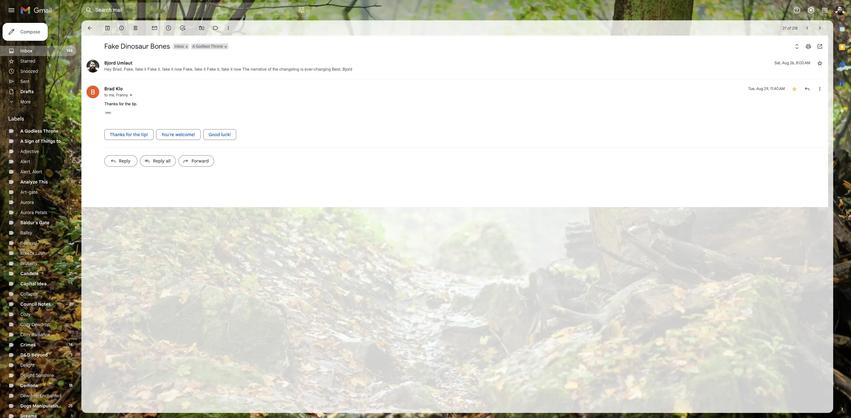 Task type: vqa. For each thing, say whether or not it's contained in the screenshot.
search mail text field
yes



Task type: locate. For each thing, give the bounding box(es) containing it.
thanks
[[104, 102, 118, 106], [110, 132, 125, 137]]

0 vertical spatial 21
[[69, 271, 73, 276]]

d&d
[[20, 352, 30, 358]]

labels heading
[[8, 116, 67, 122]]

1 for analyze this
[[71, 180, 73, 184]]

a
[[193, 44, 195, 49], [20, 128, 24, 134], [20, 138, 24, 144]]

1 vertical spatial a godless throne
[[20, 128, 59, 134]]

1 aurora from the top
[[20, 200, 34, 205]]

forward link
[[179, 155, 214, 167]]

inbox button
[[173, 44, 185, 49]]

delight for delight link at the bottom left
[[20, 363, 35, 368]]

0 horizontal spatial the
[[125, 102, 131, 106]]

cozy
[[20, 312, 30, 317], [20, 322, 30, 328], [20, 332, 30, 338]]

narrative
[[251, 67, 267, 72]]

4 it from the left
[[231, 67, 233, 72]]

the left tip.
[[125, 102, 131, 106]]

of right sign
[[35, 138, 40, 144]]

1 right idea
[[71, 281, 73, 286]]

27 of 218
[[783, 26, 798, 30]]

starred
[[20, 58, 35, 64]]

analyze this
[[20, 179, 48, 185]]

fake, down umlaut
[[124, 67, 134, 72]]

3 cozy from the top
[[20, 332, 30, 338]]

0 horizontal spatial reply
[[119, 158, 131, 164]]

1 fake, from the left
[[124, 67, 134, 72]]

all
[[166, 158, 171, 164]]

settings image
[[808, 6, 816, 14]]

2 1 from the top
[[71, 180, 73, 184]]

capital
[[20, 281, 36, 287]]

aurora down aurora link at the top left of page
[[20, 210, 34, 215]]

fake
[[135, 67, 143, 72], [162, 67, 170, 72], [195, 67, 203, 72], [222, 67, 230, 72]]

it down a godless throne button
[[204, 67, 206, 72]]

aug left 29,
[[757, 86, 764, 91]]

a godless throne button
[[191, 44, 224, 49]]

1 vertical spatial cozy
[[20, 322, 30, 328]]

for down the franny
[[119, 102, 124, 106]]

1 21 from the top
[[69, 271, 73, 276]]

throne inside button
[[211, 44, 223, 49]]

alert
[[20, 159, 30, 165], [32, 169, 42, 175]]

now
[[175, 67, 182, 72], [234, 67, 241, 72]]

the inside button
[[133, 132, 140, 137]]

to inside labels navigation
[[56, 138, 61, 144]]

tue, aug 29, 11:40 am
[[749, 86, 786, 91]]

godless inside button
[[196, 44, 210, 49]]

1 right gate
[[71, 220, 73, 225]]

tip!
[[141, 132, 148, 137]]

0 vertical spatial godless
[[196, 44, 210, 49]]

now left the at left
[[234, 67, 241, 72]]

cozy down cozy link
[[20, 322, 30, 328]]

for
[[119, 102, 124, 106], [126, 132, 132, 137]]

0 vertical spatial to
[[104, 93, 108, 97]]

a down labels
[[20, 128, 24, 134]]

list containing bjord umlaut
[[81, 53, 824, 172]]

1 vertical spatial aug
[[757, 86, 764, 91]]

2 horizontal spatial of
[[788, 26, 792, 30]]

it left the at left
[[231, 67, 233, 72]]

a godless throne inside button
[[193, 44, 223, 49]]

1 horizontal spatial godless
[[196, 44, 210, 49]]

0 vertical spatial for
[[119, 102, 124, 106]]

1 horizontal spatial for
[[126, 132, 132, 137]]

cozy down "council"
[[20, 312, 30, 317]]

2 delight from the top
[[20, 373, 35, 378]]

0 vertical spatial aurora
[[20, 200, 34, 205]]

thanks for thanks for the tip!
[[110, 132, 125, 137]]

1 for capital idea
[[71, 281, 73, 286]]

1 horizontal spatial to
[[104, 93, 108, 97]]

art-gate link
[[20, 189, 38, 195]]

fake down bones
[[148, 67, 157, 72]]

1 vertical spatial godless
[[25, 128, 42, 134]]

0 horizontal spatial a godless throne
[[20, 128, 59, 134]]

cozy for cozy radiance
[[20, 332, 30, 338]]

godless down 'move to' image
[[196, 44, 210, 49]]

0 horizontal spatial it,
[[158, 67, 161, 72]]

sign
[[25, 138, 34, 144]]

delight down delight link at the bottom left
[[20, 373, 35, 378]]

delight down the d&d
[[20, 363, 35, 368]]

21 for candela
[[69, 271, 73, 276]]

aurora for aurora petals
[[20, 210, 34, 215]]

throne down 'labels' image
[[211, 44, 223, 49]]

alert, alert
[[20, 169, 42, 175]]

you're welcome! button
[[156, 129, 201, 140]]

baldur's gate link
[[20, 220, 50, 226]]

godless for a godless throne button
[[196, 44, 210, 49]]

0 vertical spatial bjord
[[104, 60, 116, 66]]

of right the narrative
[[268, 67, 272, 72]]

1 horizontal spatial reply
[[153, 158, 165, 164]]

4 1 from the top
[[71, 281, 73, 286]]

aurora for aurora link at the top left of page
[[20, 200, 34, 205]]

the for thanks for the tip.
[[125, 102, 131, 106]]

0 horizontal spatial of
[[35, 138, 40, 144]]

it, down bones
[[158, 67, 161, 72]]

1 it, from the left
[[158, 67, 161, 72]]

thanks down me
[[104, 102, 118, 106]]

now down inbox button
[[175, 67, 182, 72]]

2 cozy from the top
[[20, 322, 30, 328]]

0 vertical spatial of
[[788, 26, 792, 30]]

1 horizontal spatial aug
[[783, 60, 790, 65]]

you're
[[162, 132, 174, 137]]

1 vertical spatial for
[[126, 132, 132, 137]]

1 horizontal spatial fake,
[[183, 67, 194, 72]]

godless up sign
[[25, 128, 42, 134]]

1 horizontal spatial a godless throne
[[193, 44, 223, 49]]

art-
[[20, 189, 29, 195]]

thanks for the tip! button
[[104, 129, 154, 140]]

None search field
[[81, 3, 311, 18]]

a godless throne inside labels navigation
[[20, 128, 59, 134]]

bjord right best,
[[343, 67, 353, 72]]

of right the 27
[[788, 26, 792, 30]]

0 horizontal spatial throne
[[43, 128, 59, 134]]

is
[[301, 67, 304, 72]]

alert up "alert,"
[[20, 159, 30, 165]]

1 horizontal spatial bjord
[[343, 67, 353, 72]]

aug
[[783, 60, 790, 65], [757, 86, 764, 91]]

dogs manipulating time link
[[20, 403, 73, 409]]

reply left all on the top left of page
[[153, 158, 165, 164]]

snooze image
[[166, 25, 172, 31]]

capital idea link
[[20, 281, 47, 287]]

bjord umlaut
[[104, 60, 133, 66]]

starred link
[[20, 58, 35, 64]]

1 horizontal spatial it,
[[217, 67, 221, 72]]

good
[[209, 132, 220, 137]]

0 vertical spatial thanks
[[104, 102, 118, 106]]

more image
[[225, 25, 232, 31]]

fake down a godless throne button
[[195, 67, 203, 72]]

dewdrop up radiance
[[32, 322, 50, 328]]

labels image
[[213, 25, 219, 31]]

demons link
[[20, 383, 38, 389]]

1 vertical spatial 21
[[69, 302, 73, 307]]

2 21 from the top
[[69, 302, 73, 307]]

Starred checkbox
[[792, 86, 798, 92]]

inbox inside labels navigation
[[20, 48, 32, 54]]

cozy link
[[20, 312, 30, 317]]

1 horizontal spatial fake
[[148, 67, 157, 72]]

a godless throne down 'move to' image
[[193, 44, 223, 49]]

reply down thanks for the tip!
[[119, 158, 131, 164]]

1 down 4
[[71, 139, 73, 144]]

godless inside labels navigation
[[25, 128, 42, 134]]

collapse
[[20, 291, 38, 297]]

council
[[20, 301, 37, 307]]

delight link
[[20, 363, 35, 368]]

4
[[70, 129, 73, 133]]

0 vertical spatial a
[[193, 44, 195, 49]]

tab list
[[834, 20, 852, 395]]

analyze
[[20, 179, 38, 185]]

best,
[[332, 67, 342, 72]]

1 vertical spatial dewdrop
[[20, 393, 39, 399]]

1 horizontal spatial of
[[268, 67, 272, 72]]

gmail image
[[20, 4, 55, 17]]

1 vertical spatial delight
[[20, 373, 35, 378]]

crimes
[[20, 342, 36, 348]]

advanced search options image
[[295, 4, 308, 16]]

0 horizontal spatial to
[[56, 138, 61, 144]]

2 vertical spatial cozy
[[20, 332, 30, 338]]

reply for reply all
[[153, 158, 165, 164]]

1 horizontal spatial throne
[[211, 44, 223, 49]]

a left sign
[[20, 138, 24, 144]]

art-gate
[[20, 189, 38, 195]]

1 for a sign of things to come
[[71, 139, 73, 144]]

1 right this
[[71, 180, 73, 184]]

2 it, from the left
[[217, 67, 221, 72]]

thanks for the tip!
[[110, 132, 148, 137]]

for inside button
[[126, 132, 132, 137]]

aug left '26,'
[[783, 60, 790, 65]]

0 vertical spatial the
[[273, 67, 278, 72]]

0 vertical spatial aug
[[783, 60, 790, 65]]

2 vertical spatial a
[[20, 138, 24, 144]]

back to inbox image
[[87, 25, 93, 31]]

throne up things
[[43, 128, 59, 134]]

of inside labels navigation
[[35, 138, 40, 144]]

inbox inside button
[[175, 44, 184, 49]]

0 horizontal spatial godless
[[25, 128, 42, 134]]

gate
[[29, 189, 38, 195]]

fake, down inbox button
[[183, 67, 194, 72]]

1 vertical spatial bjord
[[343, 67, 353, 72]]

0 vertical spatial throne
[[211, 44, 223, 49]]

franny
[[116, 93, 128, 97]]

analyze this link
[[20, 179, 48, 185]]

for left tip!
[[126, 132, 132, 137]]

of
[[788, 26, 792, 30], [268, 67, 272, 72], [35, 138, 40, 144]]

the left changeling
[[273, 67, 278, 72]]

hey
[[104, 67, 112, 72]]

alert link
[[20, 159, 30, 165]]

list
[[81, 53, 824, 172]]

inbox up starred
[[20, 48, 32, 54]]

to left come
[[56, 138, 61, 144]]

for for tip.
[[119, 102, 124, 106]]

2 horizontal spatial fake
[[207, 67, 216, 72]]

2 aurora from the top
[[20, 210, 34, 215]]

1 horizontal spatial inbox
[[175, 44, 184, 49]]

1 cozy from the top
[[20, 312, 30, 317]]

fake,
[[124, 67, 134, 72], [183, 67, 194, 72]]

labels navigation
[[0, 20, 81, 418]]

forward
[[192, 158, 209, 164]]

time
[[62, 403, 73, 409]]

a right inbox button
[[193, 44, 195, 49]]

2 horizontal spatial the
[[273, 67, 278, 72]]

aug for bjord umlaut
[[783, 60, 790, 65]]

thanks inside button
[[110, 132, 125, 137]]

council notes
[[20, 301, 51, 307]]

for for tip!
[[126, 132, 132, 137]]

2 vertical spatial of
[[35, 138, 40, 144]]

a sign of things to come link
[[20, 138, 74, 144]]

21 for council notes
[[69, 302, 73, 307]]

fake down bones
[[162, 67, 170, 72]]

0 horizontal spatial now
[[175, 67, 182, 72]]

thanks for thanks for the tip.
[[104, 102, 118, 106]]

2 vertical spatial the
[[133, 132, 140, 137]]

cozy up crimes link
[[20, 332, 30, 338]]

0 vertical spatial cozy
[[20, 312, 30, 317]]

1 delight from the top
[[20, 363, 35, 368]]

3 1 from the top
[[71, 220, 73, 225]]

alert, alert link
[[20, 169, 42, 175]]

2 reply from the left
[[153, 158, 165, 164]]

fake right brad,
[[135, 67, 143, 72]]

0 horizontal spatial fake,
[[124, 67, 134, 72]]

0 horizontal spatial inbox
[[20, 48, 32, 54]]

reply inside 'link'
[[119, 158, 131, 164]]

compose
[[20, 29, 40, 35]]

changing
[[314, 67, 331, 72]]

a godless throne link
[[20, 128, 59, 134]]

dewdrop down demons link at the bottom
[[20, 393, 39, 399]]

1 horizontal spatial the
[[133, 132, 140, 137]]

it down inbox button
[[171, 67, 173, 72]]

1 vertical spatial the
[[125, 102, 131, 106]]

it
[[144, 67, 146, 72], [171, 67, 173, 72], [204, 67, 206, 72], [231, 67, 233, 72]]

1 vertical spatial of
[[268, 67, 272, 72]]

delight for delight sunshine
[[20, 373, 35, 378]]

1 vertical spatial thanks
[[110, 132, 125, 137]]

0 horizontal spatial aug
[[757, 86, 764, 91]]

fake left the at left
[[222, 67, 230, 72]]

1 vertical spatial alert
[[32, 169, 42, 175]]

0 vertical spatial a godless throne
[[193, 44, 223, 49]]

dewdrop enchanted
[[20, 393, 61, 399]]

delight
[[20, 363, 35, 368], [20, 373, 35, 378]]

0 horizontal spatial bjord
[[104, 60, 116, 66]]

fake down a godless throne button
[[207, 67, 216, 72]]

aurora down "art-gate" link
[[20, 200, 34, 205]]

to left me
[[104, 93, 108, 97]]

1 1 from the top
[[71, 139, 73, 144]]

1 vertical spatial throne
[[43, 128, 59, 134]]

the for thanks for the tip!
[[133, 132, 140, 137]]

bjord up hey on the left of the page
[[104, 60, 116, 66]]

inbox down add to tasks 'image'
[[175, 44, 184, 49]]

brad
[[104, 86, 115, 92]]

1 reply from the left
[[119, 158, 131, 164]]

1 vertical spatial a
[[20, 128, 24, 134]]

alert up analyze this
[[32, 169, 42, 175]]

the left tip!
[[133, 132, 140, 137]]

1 vertical spatial aurora
[[20, 210, 34, 215]]

14
[[69, 343, 73, 347]]

1 horizontal spatial now
[[234, 67, 241, 72]]

0 vertical spatial dewdrop
[[32, 322, 50, 328]]

it, down a godless throne button
[[217, 67, 221, 72]]

it down fake dinosaur bones
[[144, 67, 146, 72]]

reply inside "link"
[[153, 158, 165, 164]]

notes
[[38, 301, 51, 307]]

1 vertical spatial to
[[56, 138, 61, 144]]

fake
[[104, 42, 119, 51], [148, 67, 157, 72], [207, 67, 216, 72]]

show trimmed content image
[[104, 111, 112, 114]]

ballsy link
[[20, 230, 32, 236]]

0 vertical spatial delight
[[20, 363, 35, 368]]

thanks down the show trimmed content icon
[[110, 132, 125, 137]]

throne inside labels navigation
[[43, 128, 59, 134]]

hey brad, fake, fake it fake it, fake it now fake, fake it fake it, fake it now the narrative of the changeling is ever-changing best, bjord
[[104, 67, 353, 72]]

0 horizontal spatial alert
[[20, 159, 30, 165]]

a godless throne down labels heading at the top left
[[20, 128, 59, 134]]

it,
[[158, 67, 161, 72], [217, 67, 221, 72]]

0 horizontal spatial for
[[119, 102, 124, 106]]

fake up bjord umlaut
[[104, 42, 119, 51]]

breeze lush
[[20, 251, 45, 256]]

mark as unread image
[[152, 25, 158, 31]]



Task type: describe. For each thing, give the bounding box(es) containing it.
25
[[68, 404, 73, 408]]

to me , franny
[[104, 93, 128, 97]]

thanks for the tip.
[[104, 102, 139, 106]]

1 it from the left
[[144, 67, 146, 72]]

idea
[[37, 281, 47, 287]]

alert,
[[20, 169, 31, 175]]

reply all link
[[140, 155, 176, 167]]

snoozed
[[20, 68, 38, 74]]

a for 1
[[20, 138, 24, 144]]

sat, aug 26, 8:00 am
[[775, 60, 811, 65]]

report spam image
[[118, 25, 125, 31]]

cozy dewdrop link
[[20, 322, 50, 328]]

good luck!
[[209, 132, 231, 137]]

reply for reply
[[119, 158, 131, 164]]

main menu image
[[8, 6, 15, 14]]

Search mail text field
[[95, 7, 280, 13]]

2 now from the left
[[234, 67, 241, 72]]

inbox for inbox link
[[20, 48, 32, 54]]

breeze
[[20, 251, 34, 256]]

betrayal link
[[20, 240, 37, 246]]

you're welcome!
[[162, 132, 195, 137]]

brad klo
[[104, 86, 123, 92]]

welcome!
[[175, 132, 195, 137]]

inbox link
[[20, 48, 32, 54]]

more button
[[0, 97, 76, 107]]

snoozed link
[[20, 68, 38, 74]]

ballsy
[[20, 230, 32, 236]]

3 fake from the left
[[195, 67, 203, 72]]

sunshine
[[36, 373, 54, 378]]

petals
[[35, 210, 47, 215]]

148
[[66, 48, 73, 53]]

klo
[[116, 86, 123, 92]]

2 fake from the left
[[162, 67, 170, 72]]

not starred image
[[817, 60, 824, 66]]

1 horizontal spatial alert
[[32, 169, 42, 175]]

aurora petals
[[20, 210, 47, 215]]

archive image
[[104, 25, 111, 31]]

sat, aug 26, 8:00 am cell
[[775, 60, 811, 66]]

delight sunshine
[[20, 373, 54, 378]]

breeze lush link
[[20, 251, 45, 256]]

bones
[[151, 42, 170, 51]]

gate
[[39, 220, 50, 226]]

starred image
[[792, 86, 798, 92]]

add to tasks image
[[180, 25, 186, 31]]

a sign of things to come
[[20, 138, 74, 144]]

tip.
[[132, 102, 138, 106]]

baldur's gate
[[20, 220, 50, 226]]

move to image
[[199, 25, 205, 31]]

tue, aug 29, 11:40 am cell
[[749, 86, 786, 92]]

delete image
[[132, 25, 139, 31]]

reply all
[[153, 158, 171, 164]]

1 for baldur's gate
[[71, 220, 73, 225]]

throne for a godless throne button
[[211, 44, 223, 49]]

2 fake, from the left
[[183, 67, 194, 72]]

3 it from the left
[[204, 67, 206, 72]]

sent link
[[20, 79, 30, 84]]

ever-
[[305, 67, 314, 72]]

luck!
[[221, 132, 231, 137]]

inbox for inbox button
[[175, 44, 184, 49]]

18
[[69, 383, 73, 388]]

throne for the a godless throne 'link'
[[43, 128, 59, 134]]

radiance
[[32, 332, 50, 338]]

brutality
[[20, 261, 37, 266]]

dogs
[[20, 403, 31, 409]]

more
[[20, 99, 31, 105]]

newer image
[[805, 25, 811, 31]]

a inside button
[[193, 44, 195, 49]]

reply link
[[104, 155, 138, 167]]

umlaut
[[117, 60, 133, 66]]

Not starred checkbox
[[817, 60, 824, 66]]

support image
[[794, 6, 802, 14]]

show details image
[[129, 93, 133, 97]]

3
[[71, 353, 73, 357]]

older image
[[817, 25, 824, 31]]

demons
[[20, 383, 38, 389]]

,
[[114, 93, 115, 97]]

beyond
[[31, 352, 48, 358]]

aurora petals link
[[20, 210, 47, 215]]

218
[[793, 26, 798, 30]]

search mail image
[[83, 4, 95, 16]]

the
[[243, 67, 250, 72]]

1 fake from the left
[[135, 67, 143, 72]]

27
[[783, 26, 787, 30]]

candela link
[[20, 271, 38, 277]]

cozy for cozy link
[[20, 312, 30, 317]]

me
[[109, 93, 114, 97]]

enchanted
[[40, 393, 61, 399]]

aug for brad klo
[[757, 86, 764, 91]]

a godless throne for a godless throne button
[[193, 44, 223, 49]]

0 vertical spatial alert
[[20, 159, 30, 165]]

drafts link
[[20, 89, 34, 95]]

cozy dewdrop
[[20, 322, 50, 328]]

cozy radiance link
[[20, 332, 50, 338]]

labels
[[8, 116, 24, 122]]

godless for the a godless throne 'link'
[[25, 128, 42, 134]]

council notes link
[[20, 301, 51, 307]]

11:40 am
[[771, 86, 786, 91]]

brutality link
[[20, 261, 37, 266]]

1 now from the left
[[175, 67, 182, 72]]

26,
[[791, 60, 796, 65]]

cozy for cozy dewdrop
[[20, 322, 30, 328]]

baldur's
[[20, 220, 38, 226]]

things
[[41, 138, 55, 144]]

this
[[39, 179, 48, 185]]

0 horizontal spatial fake
[[104, 42, 119, 51]]

dogs manipulating time
[[20, 403, 73, 409]]

a for 4
[[20, 128, 24, 134]]

come
[[62, 138, 74, 144]]

fake dinosaur bones
[[104, 42, 170, 51]]

2 it from the left
[[171, 67, 173, 72]]

d&d beyond
[[20, 352, 48, 358]]

4 fake from the left
[[222, 67, 230, 72]]

good luck! button
[[203, 129, 237, 140]]

a godless throne for the a godless throne 'link'
[[20, 128, 59, 134]]



